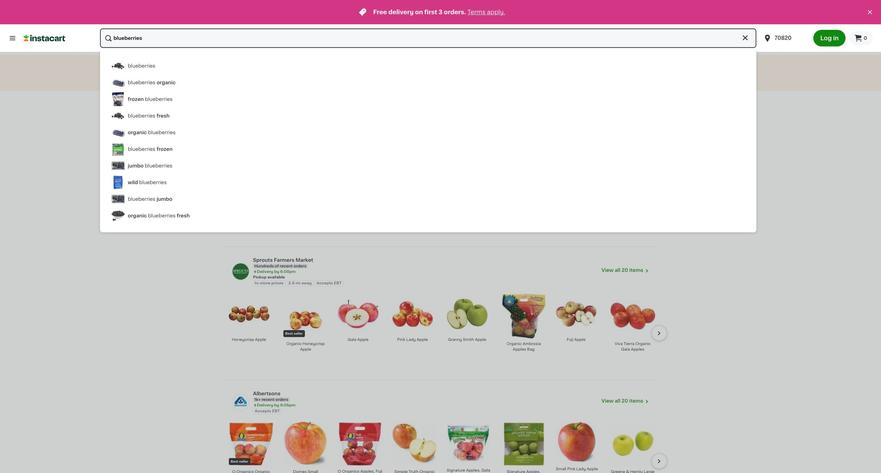 Task type: vqa. For each thing, say whether or not it's contained in the screenshot.
with
no



Task type: locate. For each thing, give the bounding box(es) containing it.
2 item carousel region from the top
[[227, 419, 667, 474]]

gala apple image
[[338, 294, 378, 335]]

none search field inside search products, stores, and recipes element
[[100, 28, 756, 48]]

0 vertical spatial item carousel region
[[227, 291, 667, 383]]

domex small honeycrisp apples image
[[283, 422, 328, 467]]

viva tierra organic gala apples image
[[610, 294, 655, 339]]

honeycrisp apple image
[[229, 294, 269, 335]]

None search field
[[100, 28, 756, 48]]

item carousel region
[[227, 291, 667, 383], [227, 419, 667, 474]]

1 vertical spatial item carousel region
[[227, 419, 667, 474]]

1 item carousel region from the top
[[227, 291, 667, 383]]

signature apples, granny smith image
[[501, 422, 546, 467]]

item carousel region for albertsons show all 20 items element
[[227, 419, 667, 474]]

pink lady apple image
[[392, 294, 433, 335]]



Task type: describe. For each thing, give the bounding box(es) containing it.
greene & hemly large granny smith apples image
[[610, 422, 655, 467]]

fuji apple image
[[556, 294, 596, 335]]

o organics apples, fuji image
[[338, 422, 382, 467]]

albertsons show all 20 items element
[[253, 391, 602, 398]]

o organics organic honeycrisp apples image
[[229, 422, 273, 467]]

sprouts farmers market show all 20 items element
[[253, 257, 602, 264]]

organic honeycrisp apple image
[[283, 294, 328, 339]]

search products, stores, and recipes element
[[0, 28, 881, 474]]

item carousel region for sprouts farmers market show all 20 items element
[[227, 291, 667, 383]]

organic ambrosia apples bag image
[[501, 294, 546, 339]]

instacart logo image
[[24, 34, 65, 42]]

signature apples, gala image
[[447, 422, 490, 466]]

Search field
[[100, 28, 756, 48]]

granny smith apple image
[[447, 294, 487, 335]]

limited time offer region
[[0, 0, 866, 24]]

simple truth organic honeycrisp apples image
[[392, 422, 437, 467]]

small pink lady apple image
[[556, 422, 598, 464]]

search list box
[[106, 58, 751, 227]]



